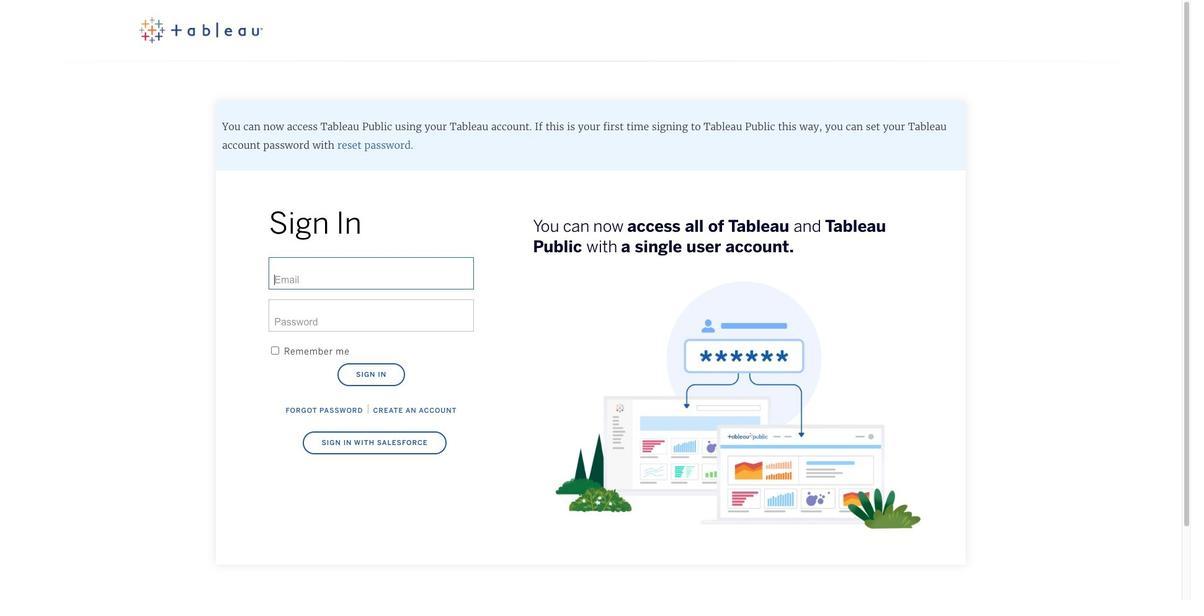 Task type: locate. For each thing, give the bounding box(es) containing it.
tableau software image
[[139, 17, 263, 43]]

None checkbox
[[271, 347, 280, 355]]



Task type: vqa. For each thing, say whether or not it's contained in the screenshot.
Tableau Conference image
no



Task type: describe. For each thing, give the bounding box(es) containing it.
Email email field
[[269, 257, 474, 290]]

Password password field
[[269, 300, 474, 332]]



